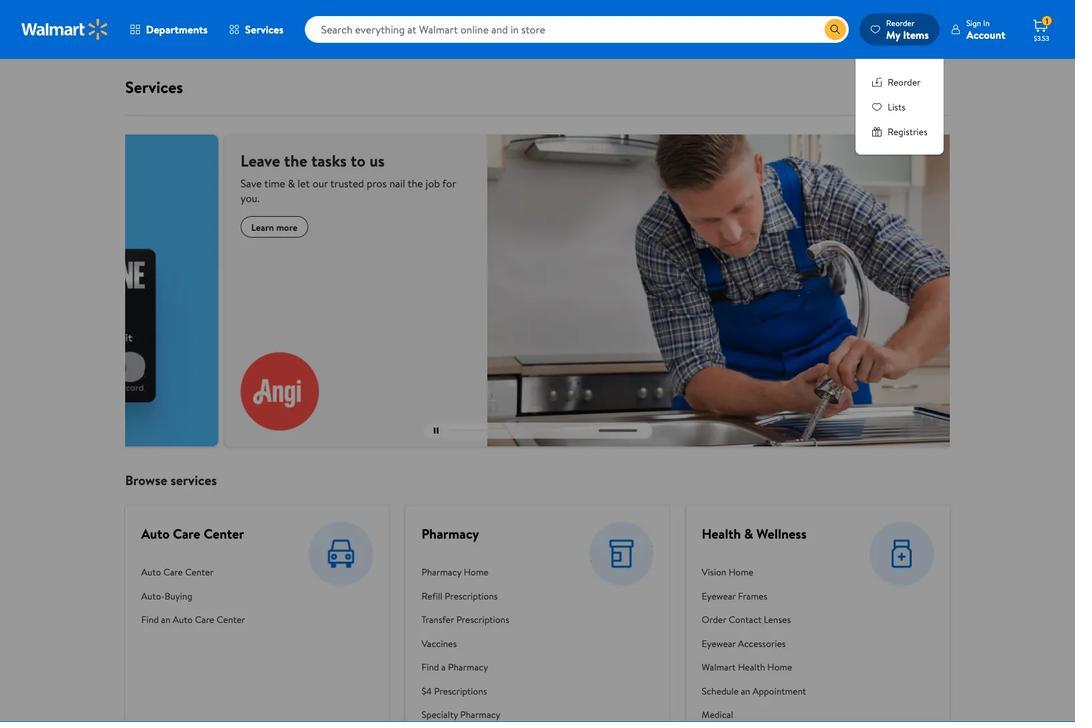 Task type: vqa. For each thing, say whether or not it's contained in the screenshot.
Pharmacy Home
yes



Task type: locate. For each thing, give the bounding box(es) containing it.
1 vertical spatial the
[[334, 176, 350, 191]]

1 vertical spatial &
[[745, 525, 754, 544]]

care down services
[[173, 525, 200, 544]]

lists
[[888, 100, 906, 113]]

auto care center for second auto care center link
[[141, 566, 214, 579]]

1 vertical spatial center
[[185, 566, 214, 579]]

leave
[[167, 149, 207, 172]]

more
[[203, 221, 224, 234]]

an for find
[[161, 614, 171, 627]]

1 horizontal spatial home
[[729, 566, 754, 579]]

1 vertical spatial care
[[163, 566, 183, 579]]

1 vertical spatial auto care center link
[[141, 561, 245, 585]]

auto-buying
[[141, 590, 192, 603]]

care down auto-buying link
[[195, 614, 214, 627]]

0 vertical spatial &
[[215, 176, 222, 191]]

auto down 'buying'
[[173, 614, 193, 627]]

wellness
[[757, 525, 807, 544]]

0 horizontal spatial home
[[464, 566, 489, 579]]

auto up auto-
[[141, 566, 161, 579]]

1 vertical spatial eyewear
[[702, 637, 736, 650]]

the
[[211, 149, 234, 172], [334, 176, 350, 191]]

services
[[171, 471, 217, 490]]

1 auto care center from the top
[[141, 525, 244, 544]]

0 vertical spatial prescriptions
[[445, 590, 498, 603]]

search icon image
[[830, 24, 841, 35]]

0 vertical spatial an
[[161, 614, 171, 627]]

an down walmart health home
[[741, 685, 751, 698]]

auto care center up 'buying'
[[141, 566, 214, 579]]

auto care center down services
[[141, 525, 244, 544]]

departments button
[[119, 13, 218, 46]]

care up 'buying'
[[163, 566, 183, 579]]

find left a
[[422, 661, 439, 674]]

& left wellness
[[745, 525, 754, 544]]

0 vertical spatial eyewear
[[702, 590, 736, 603]]

0 vertical spatial auto care center link
[[141, 525, 244, 544]]

center up auto-buying link
[[185, 566, 214, 579]]

schedule an appointment
[[702, 685, 807, 698]]

vision home link
[[702, 561, 813, 585]]

an inside find an auto care center link
[[161, 614, 171, 627]]

services
[[245, 22, 284, 37], [125, 76, 183, 98]]

our
[[239, 176, 255, 191]]

services inside dropdown button
[[245, 22, 284, 37]]

0 vertical spatial health
[[702, 525, 741, 544]]

0 vertical spatial find
[[141, 614, 159, 627]]

health
[[702, 525, 741, 544], [738, 661, 766, 674]]

us
[[296, 149, 312, 172]]

reorder inside reorder my items
[[887, 17, 915, 28]]

you.
[[167, 191, 186, 206]]

care for second auto care center link from the bottom of the page
[[173, 525, 200, 544]]

health up the schedule an appointment
[[738, 661, 766, 674]]

reorder up the reorder link
[[887, 17, 915, 28]]

prescriptions for transfer prescriptions
[[457, 614, 510, 627]]

learn
[[178, 221, 201, 234]]

transfer
[[422, 614, 454, 627]]

reorder
[[887, 17, 915, 28], [888, 75, 921, 88]]

pharmacy right a
[[448, 661, 488, 674]]

home
[[464, 566, 489, 579], [729, 566, 754, 579], [768, 661, 793, 674]]

2 auto care center from the top
[[141, 566, 214, 579]]

a
[[442, 661, 446, 674]]

reorder for reorder my items
[[887, 17, 915, 28]]

pharmacy home
[[422, 566, 489, 579]]

2 vertical spatial center
[[217, 614, 245, 627]]

0 horizontal spatial the
[[211, 149, 234, 172]]

health inside walmart health home link
[[738, 661, 766, 674]]

pharmacy up refill
[[422, 566, 462, 579]]

home up eyewear frames
[[729, 566, 754, 579]]

1 vertical spatial services
[[125, 76, 183, 98]]

1 vertical spatial prescriptions
[[457, 614, 510, 627]]

an inside schedule an appointment link
[[741, 685, 751, 698]]

0 vertical spatial care
[[173, 525, 200, 544]]

time
[[191, 176, 212, 191]]

eyewear accessories
[[702, 637, 786, 650]]

find
[[141, 614, 159, 627], [422, 661, 439, 674]]

an
[[161, 614, 171, 627], [741, 685, 751, 698]]

0 horizontal spatial find
[[141, 614, 159, 627]]

prescriptions up specialty pharmacy
[[434, 685, 487, 698]]

auto down browse
[[141, 525, 170, 544]]

Walmart Site-Wide search field
[[305, 16, 849, 43]]

reorder for reorder
[[888, 75, 921, 88]]

pause image
[[434, 428, 439, 434]]

order contact lenses link
[[702, 608, 813, 632]]

home up refill prescriptions "link"
[[464, 566, 489, 579]]

1 eyewear from the top
[[702, 590, 736, 603]]

job
[[353, 176, 367, 191]]

2 vertical spatial prescriptions
[[434, 685, 487, 698]]

eyewear down vision
[[702, 590, 736, 603]]

health up vision home
[[702, 525, 741, 544]]

$4
[[422, 685, 432, 698]]

care
[[173, 525, 200, 544], [163, 566, 183, 579], [195, 614, 214, 627]]

the left 'job'
[[334, 176, 350, 191]]

schedule an appointment link
[[702, 680, 813, 703]]

pharmacy up pharmacy home
[[422, 525, 479, 544]]

1 horizontal spatial services
[[245, 22, 284, 37]]

in
[[984, 17, 990, 28]]

1 auto care center link from the top
[[141, 525, 244, 544]]

auto care center link down services
[[141, 525, 244, 544]]

eyewear
[[702, 590, 736, 603], [702, 637, 736, 650]]

reorder my items
[[887, 17, 929, 42]]

prescriptions inside "link"
[[445, 590, 498, 603]]

1 vertical spatial an
[[741, 685, 751, 698]]

0 vertical spatial auto care center
[[141, 525, 244, 544]]

center
[[204, 525, 244, 544], [185, 566, 214, 579], [217, 614, 245, 627]]

1 horizontal spatial find
[[422, 661, 439, 674]]

center down services
[[204, 525, 244, 544]]

auto care center link up 'buying'
[[141, 561, 245, 585]]

1 vertical spatial find
[[422, 661, 439, 674]]

1 vertical spatial auto care center
[[141, 566, 214, 579]]

0 horizontal spatial &
[[215, 176, 222, 191]]

2 vertical spatial auto
[[173, 614, 193, 627]]

health & wellness link
[[702, 525, 807, 544]]

sign
[[967, 17, 982, 28]]

eyewear up walmart
[[702, 637, 736, 650]]

prescriptions up transfer prescriptions
[[445, 590, 498, 603]]

2 vertical spatial care
[[195, 614, 214, 627]]

$3.53
[[1035, 33, 1050, 43]]

center for second auto care center link from the bottom of the page
[[204, 525, 244, 544]]

auto care center link
[[141, 525, 244, 544], [141, 561, 245, 585]]

center down auto-buying link
[[217, 614, 245, 627]]

1 vertical spatial health
[[738, 661, 766, 674]]

let
[[224, 176, 237, 191]]

account
[[967, 27, 1006, 42]]

specialty
[[422, 709, 458, 722]]

home up appointment
[[768, 661, 793, 674]]

prescriptions down refill prescriptions "link"
[[457, 614, 510, 627]]

pharmacy
[[422, 525, 479, 544], [422, 566, 462, 579], [448, 661, 488, 674], [460, 709, 501, 722]]

1 horizontal spatial an
[[741, 685, 751, 698]]

0 vertical spatial reorder
[[887, 17, 915, 28]]

auto inside find an auto care center link
[[173, 614, 193, 627]]

specialty pharmacy
[[422, 709, 501, 722]]

0 horizontal spatial an
[[161, 614, 171, 627]]

the up let
[[211, 149, 234, 172]]

eyewear inside "link"
[[702, 637, 736, 650]]

0 vertical spatial the
[[211, 149, 234, 172]]

auto
[[141, 525, 170, 544], [141, 566, 161, 579], [173, 614, 193, 627]]

find down auto-
[[141, 614, 159, 627]]

1 horizontal spatial &
[[745, 525, 754, 544]]

0 vertical spatial center
[[204, 525, 244, 544]]

auto care center
[[141, 525, 244, 544], [141, 566, 214, 579]]

reorder up lists link
[[888, 75, 921, 88]]

prescriptions
[[445, 590, 498, 603], [457, 614, 510, 627], [434, 685, 487, 698]]

2 eyewear from the top
[[702, 637, 736, 650]]

eyewear for eyewear frames
[[702, 590, 736, 603]]

1 vertical spatial auto
[[141, 566, 161, 579]]

0 horizontal spatial services
[[125, 76, 183, 98]]

& left let
[[215, 176, 222, 191]]

1 horizontal spatial the
[[334, 176, 350, 191]]

an down 'auto-buying'
[[161, 614, 171, 627]]

items
[[903, 27, 929, 42]]

1 vertical spatial reorder
[[888, 75, 921, 88]]

0 vertical spatial services
[[245, 22, 284, 37]]

learn more
[[178, 221, 224, 234]]



Task type: describe. For each thing, give the bounding box(es) containing it.
services button
[[218, 13, 294, 46]]

walmart
[[702, 661, 736, 674]]

refill prescriptions link
[[422, 585, 560, 608]]

0 vertical spatial auto
[[141, 525, 170, 544]]

home for health & wellness
[[729, 566, 754, 579]]

walmart health home link
[[702, 656, 813, 680]]

trusted
[[257, 176, 291, 191]]

nail
[[316, 176, 332, 191]]

pros
[[293, 176, 314, 191]]

frames
[[738, 590, 768, 603]]

registries
[[888, 125, 928, 138]]

departments
[[146, 22, 208, 37]]

transfer prescriptions
[[422, 614, 510, 627]]

Search search field
[[305, 16, 849, 43]]

find an auto care center link
[[141, 608, 245, 632]]

learn more link
[[167, 216, 235, 238]]

health & wellness
[[702, 525, 807, 544]]

lists link
[[872, 100, 928, 114]]

accessories
[[738, 637, 786, 650]]

find a pharmacy link
[[422, 656, 560, 680]]

pharmacy down '$4 prescriptions' link
[[460, 709, 501, 722]]

care for second auto care center link
[[163, 566, 183, 579]]

$4 prescriptions link
[[422, 680, 560, 703]]

pharmacy link
[[422, 525, 479, 544]]

schedule
[[702, 685, 739, 698]]

medical link
[[702, 703, 813, 723]]

find an auto care center
[[141, 614, 245, 627]]

eyewear for eyewear accessories
[[702, 637, 736, 650]]

carousel controls navigation
[[423, 423, 653, 439]]

medical
[[702, 709, 734, 722]]

save
[[167, 176, 189, 191]]

browse
[[125, 471, 167, 490]]

walmart health home
[[702, 661, 793, 674]]

find for find an auto care center
[[141, 614, 159, 627]]

center for second auto care center link
[[185, 566, 214, 579]]

eyewear accessories link
[[702, 632, 813, 656]]

& inside leave the tasks to us save time & let our trusted pros nail the job for you.
[[215, 176, 222, 191]]

my
[[887, 27, 901, 42]]

leave the tasks to us. save time and let our trust pros nail the job for you. learn more. image
[[167, 353, 246, 431]]

auto care center for second auto care center link from the bottom of the page
[[141, 525, 244, 544]]

1
[[1046, 15, 1049, 27]]

order
[[702, 614, 727, 627]]

home for pharmacy
[[464, 566, 489, 579]]

specialty pharmacy link
[[422, 703, 560, 723]]

auto-
[[141, 590, 165, 603]]

vaccines
[[422, 637, 457, 650]]

eyewear frames link
[[702, 585, 813, 608]]

find for find a pharmacy
[[422, 661, 439, 674]]

leave the tasks to us save time & let our trusted pros nail the job for you.
[[167, 149, 383, 206]]

buying
[[165, 590, 192, 603]]

transfer prescriptions link
[[422, 608, 560, 632]]

contact
[[729, 614, 762, 627]]

refill
[[422, 590, 443, 603]]

appointment
[[753, 685, 807, 698]]

for
[[369, 176, 383, 191]]

pharmacy home link
[[422, 561, 560, 585]]

browse services
[[125, 471, 217, 490]]

2 horizontal spatial home
[[768, 661, 793, 674]]

find a pharmacy
[[422, 661, 488, 674]]

registries link
[[872, 125, 928, 139]]

to
[[277, 149, 292, 172]]

2 auto care center link from the top
[[141, 561, 245, 585]]

$4 prescriptions
[[422, 685, 487, 698]]

reorder link
[[872, 75, 928, 89]]

prescriptions for $4 prescriptions
[[434, 685, 487, 698]]

tasks
[[238, 149, 274, 172]]

an for schedule
[[741, 685, 751, 698]]

eyewear frames
[[702, 590, 768, 603]]

vision
[[702, 566, 727, 579]]

walmart image
[[21, 19, 109, 40]]

prescriptions for refill prescriptions
[[445, 590, 498, 603]]

lenses
[[764, 614, 791, 627]]

vaccines link
[[422, 632, 560, 656]]

sign in account
[[967, 17, 1006, 42]]

order contact lenses
[[702, 614, 791, 627]]

vision home
[[702, 566, 754, 579]]

auto-buying link
[[141, 585, 245, 608]]

refill prescriptions
[[422, 590, 498, 603]]



